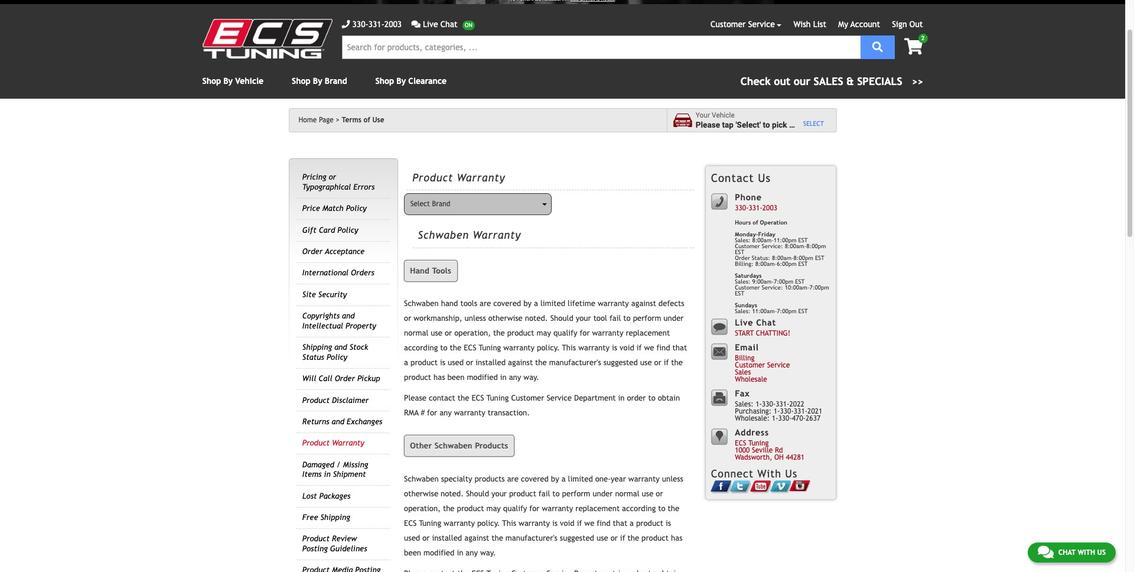 Task type: vqa. For each thing, say whether or not it's contained in the screenshot.
"Or" within PRICING OR TYPOGRAPHICAL ERRORS
yes



Task type: locate. For each thing, give the bounding box(es) containing it.
of right hours
[[753, 219, 759, 226]]

customer service button
[[711, 18, 782, 31]]

according down workmanship,
[[404, 344, 438, 353]]

select link
[[804, 120, 824, 128]]

2 by from the left
[[313, 76, 322, 86]]

0 vertical spatial has
[[434, 373, 445, 382]]

billing
[[735, 354, 755, 363]]

1 vertical spatial this
[[503, 519, 517, 528]]

by up "home page" link
[[313, 76, 322, 86]]

2021
[[808, 407, 823, 416]]

1 horizontal spatial of
[[753, 219, 759, 226]]

1 vertical spatial policy.
[[478, 519, 500, 528]]

1 vertical spatial may
[[487, 504, 501, 513]]

0 vertical spatial fail
[[610, 314, 621, 323]]

0 horizontal spatial we
[[585, 519, 595, 528]]

1 vertical spatial void
[[560, 519, 575, 528]]

product
[[507, 329, 535, 338], [411, 358, 438, 367], [404, 373, 431, 382], [509, 489, 537, 498], [457, 504, 484, 513], [637, 519, 664, 528], [642, 533, 669, 542]]

normal down workmanship,
[[404, 329, 429, 338]]

please down the your at right top
[[696, 120, 720, 129]]

1 horizontal spatial qualify
[[554, 329, 578, 338]]

1 horizontal spatial find
[[657, 344, 671, 353]]

330-331-2003 link down phone
[[735, 204, 778, 212]]

2 horizontal spatial by
[[397, 76, 406, 86]]

1 horizontal spatial sales
[[814, 75, 844, 87]]

warranty for price match policy 'link'
[[473, 229, 521, 241]]

1 vertical spatial chat
[[757, 317, 777, 327]]

2 horizontal spatial any
[[509, 373, 521, 382]]

that down the year
[[613, 519, 628, 528]]

ecs
[[464, 344, 477, 353], [472, 394, 484, 403], [735, 439, 747, 448], [404, 519, 417, 528]]

service inside 'dropdown button'
[[749, 20, 775, 29]]

noted. inside 'schwaben specialty products are covered by a limited one-year warranty unless otherwise noted. should your product fail to perform under normal use or operation, the product may qualify for warranty replacement according to the ecs tuning warranty policy. this warranty is void if we find that a product is used or installed against the manufacturer's suggested use or if the product has been modified in any way.'
[[441, 489, 464, 498]]

shipping down packages
[[321, 513, 350, 522]]

1 shop from the left
[[202, 76, 221, 86]]

please contact the ecs tuning customer service department in order to obtain rma # for any warranty transaction.
[[404, 394, 680, 418]]

#
[[421, 409, 425, 418]]

customer inside 'dropdown button'
[[711, 20, 746, 29]]

site
[[303, 290, 316, 299]]

brand up schwaben warranty
[[432, 200, 451, 208]]

according inside 'schwaben specialty products are covered by a limited one-year warranty unless otherwise noted. should your product fail to perform under normal use or operation, the product may qualify for warranty replacement according to the ecs tuning warranty policy. this warranty is void if we find that a product is used or installed against the manufacturer's suggested use or if the product has been modified in any way.'
[[622, 504, 656, 513]]

live for live chat
[[423, 20, 438, 29]]

covered right tools
[[494, 299, 521, 308]]

should down "lifetime"
[[551, 314, 574, 323]]

11:00am-
[[753, 308, 777, 314]]

vehicle up tap
[[712, 111, 735, 119]]

2 horizontal spatial shop
[[376, 76, 394, 86]]

way. inside schwaben hand tools are covered by a limited lifetime warranty against defects or workmanship, unless otherwise noted. should your tool fail to perform under normal use or operation, the product may qualify for warranty replacement according to the ecs tuning warranty policy. this warranty is void if we find that a product is used or installed against the manufacturer's suggested use or if the product has been modified in any way.
[[524, 373, 539, 382]]

covered inside schwaben hand tools are covered by a limited lifetime warranty against defects or workmanship, unless otherwise noted. should your tool fail to perform under normal use or operation, the product may qualify for warranty replacement according to the ecs tuning warranty policy. this warranty is void if we find that a product is used or installed against the manufacturer's suggested use or if the product has been modified in any way.
[[494, 299, 521, 308]]

1 by from the left
[[224, 76, 233, 86]]

of left use
[[364, 116, 370, 124]]

wish list link
[[794, 20, 827, 29]]

any inside schwaben hand tools are covered by a limited lifetime warranty against defects or workmanship, unless otherwise noted. should your tool fail to perform under normal use or operation, the product may qualify for warranty replacement according to the ecs tuning warranty policy. this warranty is void if we find that a product is used or installed against the manufacturer's suggested use or if the product has been modified in any way.
[[509, 373, 521, 382]]

8:00pm right 11:00pm
[[807, 243, 827, 249]]

covered right products
[[521, 474, 549, 483]]

2 service: from the top
[[762, 284, 784, 291]]

are inside 'schwaben specialty products are covered by a limited one-year warranty unless otherwise noted. should your product fail to perform under normal use or operation, the product may qualify for warranty replacement according to the ecs tuning warranty policy. this warranty is void if we find that a product is used or installed against the manufacturer's suggested use or if the product has been modified in any way.'
[[507, 474, 519, 483]]

sales: down hours
[[735, 237, 751, 243]]

manufacturer's
[[549, 358, 602, 367], [506, 533, 558, 542]]

hand tools
[[411, 266, 452, 275]]

chat for live chat
[[441, 20, 458, 29]]

for inside please contact the ecs tuning customer service department in order to obtain rma # for any warranty transaction.
[[427, 409, 437, 418]]

0 horizontal spatial normal
[[404, 329, 429, 338]]

0 vertical spatial installed
[[476, 358, 506, 367]]

live up start
[[735, 317, 754, 327]]

void inside 'schwaben specialty products are covered by a limited one-year warranty unless otherwise noted. should your product fail to perform under normal use or operation, the product may qualify for warranty replacement according to the ecs tuning warranty policy. this warranty is void if we find that a product is used or installed against the manufacturer's suggested use or if the product has been modified in any way.'
[[560, 519, 575, 528]]

Search text field
[[342, 35, 861, 59]]

site security link
[[303, 290, 347, 299]]

330- left 2637
[[780, 407, 794, 416]]

by left "lifetime"
[[524, 299, 532, 308]]

shipping up status
[[303, 343, 332, 352]]

1 horizontal spatial please
[[696, 120, 720, 129]]

0 vertical spatial used
[[448, 358, 464, 367]]

0 horizontal spatial are
[[480, 299, 491, 308]]

of for hours
[[753, 219, 759, 226]]

vehicle down ecs tuning image in the top of the page
[[235, 76, 264, 86]]

0 vertical spatial limited
[[541, 299, 566, 308]]

product warranty up /
[[303, 439, 364, 448]]

1 horizontal spatial product warranty
[[413, 171, 506, 184]]

0 horizontal spatial way.
[[480, 548, 496, 557]]

and up property
[[342, 312, 355, 321]]

us right with
[[1098, 548, 1106, 557]]

product up returns
[[303, 396, 330, 405]]

use
[[431, 329, 443, 338], [641, 358, 652, 367], [642, 489, 654, 498], [597, 533, 609, 542]]

1 horizontal spatial brand
[[432, 200, 451, 208]]

330- right phone image on the top left of the page
[[353, 20, 369, 29]]

other schwaben products
[[411, 442, 509, 450]]

2 horizontal spatial chat
[[1059, 548, 1076, 557]]

1 vertical spatial us
[[786, 467, 798, 480]]

product for the product warranty link
[[303, 439, 330, 448]]

1 horizontal spatial normal
[[615, 489, 640, 498]]

for
[[580, 329, 590, 338], [427, 409, 437, 418], [530, 504, 540, 513]]

page
[[319, 116, 334, 124]]

or
[[329, 173, 336, 182], [404, 314, 412, 323], [445, 329, 452, 338], [466, 358, 474, 367], [655, 358, 662, 367], [656, 489, 663, 498], [423, 533, 430, 542], [611, 533, 618, 542]]

chat down 11:00am-
[[757, 317, 777, 327]]

damaged / missing items in shipment link
[[303, 460, 368, 479]]

1 vertical spatial by
[[551, 474, 560, 483]]

service left wish
[[749, 20, 775, 29]]

0 vertical spatial by
[[524, 299, 532, 308]]

sales down billing link
[[735, 368, 751, 377]]

8:00pm down 11:00pm
[[794, 255, 814, 261]]

0 horizontal spatial been
[[404, 548, 421, 557]]

product inside product review posting guidelines
[[303, 535, 330, 543]]

replacement
[[626, 329, 670, 338], [576, 504, 620, 513]]

2003 up the operation
[[763, 204, 778, 212]]

limited for lifetime
[[541, 299, 566, 308]]

chat inside live chat start chatting!
[[757, 317, 777, 327]]

order
[[303, 247, 323, 256], [735, 255, 750, 261], [335, 374, 355, 383]]

and inside copyrights and intellectual property
[[342, 312, 355, 321]]

chat left with
[[1059, 548, 1076, 557]]

0 vertical spatial policy.
[[537, 344, 560, 353]]

1 horizontal spatial operation,
[[455, 329, 491, 338]]

service inside email billing customer service sales wholesale
[[768, 361, 791, 370]]

us for connect
[[786, 467, 798, 480]]

for inside 'schwaben specialty products are covered by a limited one-year warranty unless otherwise noted. should your product fail to perform under normal use or operation, the product may qualify for warranty replacement according to the ecs tuning warranty policy. this warranty is void if we find that a product is used or installed against the manufacturer's suggested use or if the product has been modified in any way.'
[[530, 504, 540, 513]]

330-331-2003 link left comments image
[[342, 18, 402, 31]]

are right tools
[[480, 299, 491, 308]]

billing:
[[735, 261, 754, 267]]

0 horizontal spatial under
[[593, 489, 613, 498]]

hours of operation monday-friday sales: 8:00am-11:00pm est customer service: 8:00am-8:00pm est order status: 8:00am-8:00pm est billing: 8:00am-6:00pm est saturdays sales: 9:00am-7:00pm est customer service: 10:00am-7:00pm est sundays sales: 11:00am-7:00pm est
[[735, 219, 830, 314]]

8:00am- down 11:00pm
[[772, 255, 794, 261]]

unless inside schwaben hand tools are covered by a limited lifetime warranty against defects or workmanship, unless otherwise noted. should your tool fail to perform under normal use or operation, the product may qualify for warranty replacement according to the ecs tuning warranty policy. this warranty is void if we find that a product is used or installed against the manufacturer's suggested use or if the product has been modified in any way.
[[465, 314, 486, 323]]

limited left one-
[[568, 474, 593, 483]]

0 vertical spatial select
[[804, 120, 824, 127]]

order
[[627, 394, 646, 403]]

card
[[319, 226, 335, 234]]

normal
[[404, 329, 429, 338], [615, 489, 640, 498]]

is
[[612, 344, 618, 353], [440, 358, 446, 367], [553, 519, 558, 528], [666, 519, 671, 528]]

chat right comments image
[[441, 20, 458, 29]]

1 horizontal spatial policy.
[[537, 344, 560, 353]]

operation, inside 'schwaben specialty products are covered by a limited one-year warranty unless otherwise noted. should your product fail to perform under normal use or operation, the product may qualify for warranty replacement according to the ecs tuning warranty policy. this warranty is void if we find that a product is used or installed against the manufacturer's suggested use or if the product has been modified in any way.'
[[404, 504, 441, 513]]

operation,
[[455, 329, 491, 338], [404, 504, 441, 513]]

2 vertical spatial policy
[[327, 353, 348, 362]]

normal inside schwaben hand tools are covered by a limited lifetime warranty against defects or workmanship, unless otherwise noted. should your tool fail to perform under normal use or operation, the product may qualify for warranty replacement according to the ecs tuning warranty policy. this warranty is void if we find that a product is used or installed against the manufacturer's suggested use or if the product has been modified in any way.
[[404, 329, 429, 338]]

by left clearance
[[397, 76, 406, 86]]

under down defects
[[664, 314, 684, 323]]

and for intellectual
[[342, 312, 355, 321]]

1 vertical spatial been
[[404, 548, 421, 557]]

unless right the year
[[662, 474, 684, 483]]

of inside hours of operation monday-friday sales: 8:00am-11:00pm est customer service: 8:00am-8:00pm est order status: 8:00am-8:00pm est billing: 8:00am-6:00pm est saturdays sales: 9:00am-7:00pm est customer service: 10:00am-7:00pm est sundays sales: 11:00am-7:00pm est
[[753, 219, 759, 226]]

order down gift
[[303, 247, 323, 256]]

1- left 2022
[[774, 407, 780, 416]]

policy down errors at the top
[[346, 204, 367, 213]]

1 vertical spatial 8:00pm
[[794, 255, 814, 261]]

select right "pick"
[[804, 120, 824, 127]]

according down the year
[[622, 504, 656, 513]]

find inside schwaben hand tools are covered by a limited lifetime warranty against defects or workmanship, unless otherwise noted. should your tool fail to perform under normal use or operation, the product may qualify for warranty replacement according to the ecs tuning warranty policy. this warranty is void if we find that a product is used or installed against the manufacturer's suggested use or if the product has been modified in any way.
[[657, 344, 671, 353]]

connect with us
[[711, 467, 798, 480]]

1 vertical spatial find
[[597, 519, 611, 528]]

rma
[[404, 409, 419, 418]]

0 vertical spatial service
[[749, 20, 775, 29]]

1 vertical spatial according
[[622, 504, 656, 513]]

typographical
[[303, 183, 351, 191]]

schwaben up workmanship,
[[404, 299, 439, 308]]

10:00am-
[[785, 284, 810, 291]]

policy right "card"
[[338, 226, 358, 234]]

product down returns
[[303, 439, 330, 448]]

0 horizontal spatial fail
[[539, 489, 550, 498]]

if
[[637, 344, 642, 353], [664, 358, 669, 367], [577, 519, 582, 528], [620, 533, 626, 542]]

copyrights and intellectual property
[[303, 312, 376, 330]]

your vehicle please tap 'select' to pick a vehicle
[[696, 111, 822, 129]]

find down defects
[[657, 344, 671, 353]]

1 vertical spatial installed
[[432, 533, 462, 542]]

7:00pm
[[774, 278, 794, 285], [810, 284, 830, 291], [777, 308, 797, 314]]

and inside shipping and stock status policy
[[335, 343, 347, 352]]

installed inside 'schwaben specialty products are covered by a limited one-year warranty unless otherwise noted. should your product fail to perform under normal use or operation, the product may qualify for warranty replacement according to the ecs tuning warranty policy. this warranty is void if we find that a product is used or installed against the manufacturer's suggested use or if the product has been modified in any way.'
[[432, 533, 462, 542]]

1 horizontal spatial may
[[537, 329, 551, 338]]

billing link
[[735, 354, 755, 363]]

and down product disclaimer
[[332, 417, 345, 426]]

sales: left 11:00am-
[[735, 308, 751, 314]]

0 vertical spatial according
[[404, 344, 438, 353]]

product up posting
[[303, 535, 330, 543]]

items
[[303, 470, 322, 479]]

normal down the year
[[615, 489, 640, 498]]

order inside hours of operation monday-friday sales: 8:00am-11:00pm est customer service: 8:00am-8:00pm est order status: 8:00am-8:00pm est billing: 8:00am-6:00pm est saturdays sales: 9:00am-7:00pm est customer service: 10:00am-7:00pm est sundays sales: 11:00am-7:00pm est
[[735, 255, 750, 261]]

a
[[790, 120, 794, 129], [534, 299, 538, 308], [404, 358, 408, 367], [562, 474, 566, 483], [630, 519, 634, 528]]

0 vertical spatial chat
[[441, 20, 458, 29]]

us up phone
[[758, 171, 771, 184]]

sales left '&'
[[814, 75, 844, 87]]

live chat start chatting!
[[735, 317, 791, 338]]

service
[[749, 20, 775, 29], [768, 361, 791, 370], [547, 394, 572, 403]]

oh
[[775, 454, 784, 462]]

covered inside 'schwaben specialty products are covered by a limited one-year warranty unless otherwise noted. should your product fail to perform under normal use or operation, the product may qualify for warranty replacement according to the ecs tuning warranty policy. this warranty is void if we find that a product is used or installed against the manufacturer's suggested use or if the product has been modified in any way.'
[[521, 474, 549, 483]]

sales: inside fax sales: 1-330-331-2022 purchasing: 1-330-331-2021 wholesale: 1-330-470-2637
[[735, 400, 754, 409]]

limited
[[541, 299, 566, 308], [568, 474, 593, 483]]

qualify down "lifetime"
[[554, 329, 578, 338]]

your down "lifetime"
[[576, 314, 591, 323]]

1 horizontal spatial noted.
[[525, 314, 548, 323]]

the inside please contact the ecs tuning customer service department in order to obtain rma # for any warranty transaction.
[[458, 394, 470, 403]]

service: down 'friday'
[[762, 243, 784, 249]]

replacement inside 'schwaben specialty products are covered by a limited one-year warranty unless otherwise noted. should your product fail to perform under normal use or operation, the product may qualify for warranty replacement according to the ecs tuning warranty policy. this warranty is void if we find that a product is used or installed against the manufacturer's suggested use or if the product has been modified in any way.'
[[576, 504, 620, 513]]

1 horizontal spatial under
[[664, 314, 684, 323]]

sales
[[814, 75, 844, 87], [735, 368, 751, 377]]

product warranty up 'select brand'
[[413, 171, 506, 184]]

2 sales: from the top
[[735, 278, 751, 285]]

sales: down billing:
[[735, 278, 751, 285]]

ecs tuning image
[[202, 19, 332, 59]]

0 vertical spatial qualify
[[554, 329, 578, 338]]

live right comments image
[[423, 20, 438, 29]]

find
[[657, 344, 671, 353], [597, 519, 611, 528]]

we
[[644, 344, 654, 353], [585, 519, 595, 528]]

/
[[337, 460, 341, 469]]

2003 left comments image
[[385, 20, 402, 29]]

1 vertical spatial policy
[[338, 226, 358, 234]]

has inside 'schwaben specialty products are covered by a limited one-year warranty unless otherwise noted. should your product fail to perform under normal use or operation, the product may qualify for warranty replacement according to the ecs tuning warranty policy. this warranty is void if we find that a product is used or installed against the manufacturer's suggested use or if the product has been modified in any way.'
[[671, 533, 683, 542]]

perform inside schwaben hand tools are covered by a limited lifetime warranty against defects or workmanship, unless otherwise noted. should your tool fail to perform under normal use or operation, the product may qualify for warranty replacement according to the ecs tuning warranty policy. this warranty is void if we find that a product is used or installed against the manufacturer's suggested use or if the product has been modified in any way.
[[633, 314, 662, 323]]

2 horizontal spatial against
[[632, 299, 657, 308]]

2003
[[385, 20, 402, 29], [763, 204, 778, 212]]

limited left "lifetime"
[[541, 299, 566, 308]]

service left department
[[547, 394, 572, 403]]

noted.
[[525, 314, 548, 323], [441, 489, 464, 498]]

order left status:
[[735, 255, 750, 261]]

0 vertical spatial we
[[644, 344, 654, 353]]

exchanges
[[347, 417, 383, 426]]

0 vertical spatial are
[[480, 299, 491, 308]]

2 shop from the left
[[292, 76, 311, 86]]

wholesale link
[[735, 376, 768, 384]]

perform
[[633, 314, 662, 323], [562, 489, 591, 498]]

manufacturer's inside schwaben hand tools are covered by a limited lifetime warranty against defects or workmanship, unless otherwise noted. should your tool fail to perform under normal use or operation, the product may qualify for warranty replacement according to the ecs tuning warranty policy. this warranty is void if we find that a product is used or installed against the manufacturer's suggested use or if the product has been modified in any way.
[[549, 358, 602, 367]]

1 vertical spatial please
[[404, 394, 427, 403]]

policy inside shipping and stock status policy
[[327, 353, 348, 362]]

0 horizontal spatial unless
[[465, 314, 486, 323]]

suggested inside 'schwaben specialty products are covered by a limited one-year warranty unless otherwise noted. should your product fail to perform under normal use or operation, the product may qualify for warranty replacement according to the ecs tuning warranty policy. this warranty is void if we find that a product is used or installed against the manufacturer's suggested use or if the product has been modified in any way.'
[[560, 533, 595, 542]]

0 horizontal spatial 330-331-2003 link
[[342, 18, 402, 31]]

0 vertical spatial product warranty
[[413, 171, 506, 184]]

sales & specials
[[814, 75, 903, 87]]

intellectual
[[303, 321, 343, 330]]

'select'
[[736, 120, 761, 129]]

in inside schwaben hand tools are covered by a limited lifetime warranty against defects or workmanship, unless otherwise noted. should your tool fail to perform under normal use or operation, the product may qualify for warranty replacement according to the ecs tuning warranty policy. this warranty is void if we find that a product is used or installed against the manufacturer's suggested use or if the product has been modified in any way.
[[500, 373, 507, 382]]

by inside 'schwaben specialty products are covered by a limited one-year warranty unless otherwise noted. should your product fail to perform under normal use or operation, the product may qualify for warranty replacement according to the ecs tuning warranty policy. this warranty is void if we find that a product is used or installed against the manufacturer's suggested use or if the product has been modified in any way.'
[[551, 474, 560, 483]]

or inside pricing or typographical errors
[[329, 173, 336, 182]]

2 vertical spatial us
[[1098, 548, 1106, 557]]

1 vertical spatial normal
[[615, 489, 640, 498]]

us for chat
[[1098, 548, 1106, 557]]

will call order pickup link
[[303, 374, 380, 383]]

order right call
[[335, 374, 355, 383]]

should inside schwaben hand tools are covered by a limited lifetime warranty against defects or workmanship, unless otherwise noted. should your tool fail to perform under normal use or operation, the product may qualify for warranty replacement according to the ecs tuning warranty policy. this warranty is void if we find that a product is used or installed against the manufacturer's suggested use or if the product has been modified in any way.
[[551, 314, 574, 323]]

0 horizontal spatial noted.
[[441, 489, 464, 498]]

2 horizontal spatial for
[[580, 329, 590, 338]]

1 vertical spatial has
[[671, 533, 683, 542]]

the
[[494, 329, 505, 338], [450, 344, 462, 353], [536, 358, 547, 367], [672, 358, 683, 367], [458, 394, 470, 403], [443, 504, 455, 513], [668, 504, 680, 513], [492, 533, 503, 542], [628, 533, 640, 542]]

your down products
[[492, 489, 507, 498]]

for inside schwaben hand tools are covered by a limited lifetime warranty against defects or workmanship, unless otherwise noted. should your tool fail to perform under normal use or operation, the product may qualify for warranty replacement according to the ecs tuning warranty policy. this warranty is void if we find that a product is used or installed against the manufacturer's suggested use or if the product has been modified in any way.
[[580, 329, 590, 338]]

connect
[[711, 467, 754, 480]]

limited inside schwaben hand tools are covered by a limited lifetime warranty against defects or workmanship, unless otherwise noted. should your tool fail to perform under normal use or operation, the product may qualify for warranty replacement according to the ecs tuning warranty policy. this warranty is void if we find that a product is used or installed against the manufacturer's suggested use or if the product has been modified in any way.
[[541, 299, 566, 308]]

0 horizontal spatial chat
[[441, 20, 458, 29]]

workmanship,
[[414, 314, 463, 323]]

schwaben for specialty
[[404, 474, 439, 483]]

1 service: from the top
[[762, 243, 784, 249]]

against
[[632, 299, 657, 308], [508, 358, 533, 367], [465, 533, 490, 542]]

and for exchanges
[[332, 417, 345, 426]]

are right products
[[507, 474, 519, 483]]

1 horizontal spatial 330-331-2003 link
[[735, 204, 778, 212]]

service up wholesale
[[768, 361, 791, 370]]

under down one-
[[593, 489, 613, 498]]

2 vertical spatial service
[[547, 394, 572, 403]]

0 horizontal spatial sales
[[735, 368, 751, 377]]

1 horizontal spatial by
[[551, 474, 560, 483]]

replacement down one-
[[576, 504, 620, 513]]

0 vertical spatial 330-331-2003 link
[[342, 18, 402, 31]]

we inside 'schwaben specialty products are covered by a limited one-year warranty unless otherwise noted. should your product fail to perform under normal use or operation, the product may qualify for warranty replacement according to the ecs tuning warranty policy. this warranty is void if we find that a product is used or installed against the manufacturer's suggested use or if the product has been modified in any way.'
[[585, 519, 595, 528]]

shop by brand
[[292, 76, 347, 86]]

find inside 'schwaben specialty products are covered by a limited one-year warranty unless otherwise noted. should your product fail to perform under normal use or operation, the product may qualify for warranty replacement according to the ecs tuning warranty policy. this warranty is void if we find that a product is used or installed against the manufacturer's suggested use or if the product has been modified in any way.'
[[597, 519, 611, 528]]

qualify inside 'schwaben specialty products are covered by a limited one-year warranty unless otherwise noted. should your product fail to perform under normal use or operation, the product may qualify for warranty replacement according to the ecs tuning warranty policy. this warranty is void if we find that a product is used or installed against the manufacturer's suggested use or if the product has been modified in any way.'
[[503, 504, 527, 513]]

limited for one-
[[568, 474, 593, 483]]

any inside please contact the ecs tuning customer service department in order to obtain rma # for any warranty transaction.
[[440, 409, 452, 418]]

1 vertical spatial against
[[508, 358, 533, 367]]

your inside 'schwaben specialty products are covered by a limited one-year warranty unless otherwise noted. should your product fail to perform under normal use or operation, the product may qualify for warranty replacement according to the ecs tuning warranty policy. this warranty is void if we find that a product is used or installed against the manufacturer's suggested use or if the product has been modified in any way.'
[[492, 489, 507, 498]]

search image
[[873, 41, 883, 52]]

replacement down defects
[[626, 329, 670, 338]]

contact us
[[711, 171, 771, 184]]

contact
[[711, 171, 755, 184]]

otherwise inside schwaben hand tools are covered by a limited lifetime warranty against defects or workmanship, unless otherwise noted. should your tool fail to perform under normal use or operation, the product may qualify for warranty replacement according to the ecs tuning warranty policy. this warranty is void if we find that a product is used or installed against the manufacturer's suggested use or if the product has been modified in any way.
[[489, 314, 523, 323]]

we inside schwaben hand tools are covered by a limited lifetime warranty against defects or workmanship, unless otherwise noted. should your tool fail to perform under normal use or operation, the product may qualify for warranty replacement according to the ecs tuning warranty policy. this warranty is void if we find that a product is used or installed against the manufacturer's suggested use or if the product has been modified in any way.
[[644, 344, 654, 353]]

0 vertical spatial this
[[562, 344, 576, 353]]

by left one-
[[551, 474, 560, 483]]

0 horizontal spatial for
[[427, 409, 437, 418]]

us down 44281
[[786, 467, 798, 480]]

shop for shop by brand
[[292, 76, 311, 86]]

unless down tools
[[465, 314, 486, 323]]

tuning
[[479, 344, 501, 353], [487, 394, 509, 403], [749, 439, 769, 448], [419, 519, 442, 528]]

phone image
[[342, 20, 350, 28]]

by down ecs tuning image in the top of the page
[[224, 76, 233, 86]]

0 vertical spatial your
[[576, 314, 591, 323]]

this down "lifetime"
[[562, 344, 576, 353]]

0 horizontal spatial should
[[466, 489, 489, 498]]

1 vertical spatial vehicle
[[712, 111, 735, 119]]

this inside schwaben hand tools are covered by a limited lifetime warranty against defects or workmanship, unless otherwise noted. should your tool fail to perform under normal use or operation, the product may qualify for warranty replacement according to the ecs tuning warranty policy. this warranty is void if we find that a product is used or installed against the manufacturer's suggested use or if the product has been modified in any way.
[[562, 344, 576, 353]]

that inside schwaben hand tools are covered by a limited lifetime warranty against defects or workmanship, unless otherwise noted. should your tool fail to perform under normal use or operation, the product may qualify for warranty replacement according to the ecs tuning warranty policy. this warranty is void if we find that a product is used or installed against the manufacturer's suggested use or if the product has been modified in any way.
[[673, 344, 687, 353]]

are for tools
[[480, 299, 491, 308]]

0 vertical spatial may
[[537, 329, 551, 338]]

live chat
[[423, 20, 458, 29]]

other
[[411, 442, 432, 450]]

1 vertical spatial service
[[768, 361, 791, 370]]

used inside schwaben hand tools are covered by a limited lifetime warranty against defects or workmanship, unless otherwise noted. should your tool fail to perform under normal use or operation, the product may qualify for warranty replacement according to the ecs tuning warranty policy. this warranty is void if we find that a product is used or installed against the manufacturer's suggested use or if the product has been modified in any way.
[[448, 358, 464, 367]]

please up the rma
[[404, 394, 427, 403]]

0 vertical spatial operation,
[[455, 329, 491, 338]]

2
[[922, 35, 925, 41]]

policy. up please contact the ecs tuning customer service department in order to obtain rma # for any warranty transaction.
[[537, 344, 560, 353]]

will call order pickup
[[303, 374, 380, 383]]

3 by from the left
[[397, 76, 406, 86]]

should down products
[[466, 489, 489, 498]]

0 vertical spatial way.
[[524, 373, 539, 382]]

limited inside 'schwaben specialty products are covered by a limited one-year warranty unless otherwise noted. should your product fail to perform under normal use or operation, the product may qualify for warranty replacement according to the ecs tuning warranty policy. this warranty is void if we find that a product is used or installed against the manufacturer's suggested use or if the product has been modified in any way.'
[[568, 474, 593, 483]]

installed
[[476, 358, 506, 367], [432, 533, 462, 542]]

0 vertical spatial perform
[[633, 314, 662, 323]]

1 horizontal spatial used
[[448, 358, 464, 367]]

that down defects
[[673, 344, 687, 353]]

are
[[480, 299, 491, 308], [507, 474, 519, 483]]

8:00am- up status:
[[753, 237, 774, 243]]

by for noted.
[[524, 299, 532, 308]]

warranty
[[598, 299, 629, 308], [592, 329, 624, 338], [504, 344, 535, 353], [579, 344, 610, 353], [454, 409, 486, 418], [629, 474, 660, 483], [542, 504, 573, 513], [444, 519, 475, 528], [519, 519, 550, 528]]

are for products
[[507, 474, 519, 483]]

select up schwaben warranty
[[411, 200, 430, 208]]

noted. inside schwaben hand tools are covered by a limited lifetime warranty against defects or workmanship, unless otherwise noted. should your tool fail to perform under normal use or operation, the product may qualify for warranty replacement according to the ecs tuning warranty policy. this warranty is void if we find that a product is used or installed against the manufacturer's suggested use or if the product has been modified in any way.
[[525, 314, 548, 323]]

1 vertical spatial modified
[[424, 548, 455, 557]]

warranty for chat with us link at the right bottom of page
[[457, 171, 506, 184]]

qualify down products
[[503, 504, 527, 513]]

find down one-
[[597, 519, 611, 528]]

3 shop from the left
[[376, 76, 394, 86]]

2022
[[790, 400, 805, 409]]

1 vertical spatial limited
[[568, 474, 593, 483]]

330- inside phone 330-331-2003
[[735, 204, 749, 212]]

0 horizontal spatial that
[[613, 519, 628, 528]]

product for the product review posting guidelines link
[[303, 535, 330, 543]]

please inside please contact the ecs tuning customer service department in order to obtain rma # for any warranty transaction.
[[404, 394, 427, 403]]

by inside schwaben hand tools are covered by a limited lifetime warranty against defects or workmanship, unless otherwise noted. should your tool fail to perform under normal use or operation, the product may qualify for warranty replacement according to the ecs tuning warranty policy. this warranty is void if we find that a product is used or installed against the manufacturer's suggested use or if the product has been modified in any way.
[[524, 299, 532, 308]]

1 horizontal spatial been
[[448, 373, 465, 382]]

1 horizontal spatial modified
[[467, 373, 498, 382]]

0 horizontal spatial qualify
[[503, 504, 527, 513]]

brand up "page"
[[325, 76, 347, 86]]

sales: down fax at the bottom right of the page
[[735, 400, 754, 409]]

shopping cart image
[[905, 38, 923, 55]]

1-
[[756, 400, 762, 409], [774, 407, 780, 416], [772, 415, 779, 423]]

0 vertical spatial any
[[509, 373, 521, 382]]

schwaben hand tools are covered by a limited lifetime warranty against defects or workmanship, unless otherwise noted. should your tool fail to perform under normal use or operation, the product may qualify for warranty replacement according to the ecs tuning warranty policy. this warranty is void if we find that a product is used or installed against the manufacturer's suggested use or if the product has been modified in any way.
[[404, 299, 687, 382]]

has
[[434, 373, 445, 382], [671, 533, 683, 542]]

and left stock in the bottom of the page
[[335, 343, 347, 352]]

been inside 'schwaben specialty products are covered by a limited one-year warranty unless otherwise noted. should your product fail to perform under normal use or operation, the product may qualify for warranty replacement according to the ecs tuning warranty policy. this warranty is void if we find that a product is used or installed against the manufacturer's suggested use or if the product has been modified in any way.'
[[404, 548, 421, 557]]

covered for product
[[521, 474, 549, 483]]

ecs inside 'schwaben specialty products are covered by a limited one-year warranty unless otherwise noted. should your product fail to perform under normal use or operation, the product may qualify for warranty replacement according to the ecs tuning warranty policy. this warranty is void if we find that a product is used or installed against the manufacturer's suggested use or if the product has been modified in any way.'
[[404, 519, 417, 528]]

0 vertical spatial us
[[758, 171, 771, 184]]

1 vertical spatial suggested
[[560, 533, 595, 542]]

8:00am- up 9:00am-
[[756, 261, 777, 267]]

0 vertical spatial find
[[657, 344, 671, 353]]

that inside 'schwaben specialty products are covered by a limited one-year warranty unless otherwise noted. should your product fail to perform under normal use or operation, the product may qualify for warranty replacement according to the ecs tuning warranty policy. this warranty is void if we find that a product is used or installed against the manufacturer's suggested use or if the product has been modified in any way.'
[[613, 519, 628, 528]]

normal inside 'schwaben specialty products are covered by a limited one-year warranty unless otherwise noted. should your product fail to perform under normal use or operation, the product may qualify for warranty replacement according to the ecs tuning warranty policy. this warranty is void if we find that a product is used or installed against the manufacturer's suggested use or if the product has been modified in any way.'
[[615, 489, 640, 498]]

0 horizontal spatial suggested
[[560, 533, 595, 542]]

0 vertical spatial shipping
[[303, 343, 332, 352]]

should
[[551, 314, 574, 323], [466, 489, 489, 498]]

service: left 10:00am-
[[762, 284, 784, 291]]

schwaben inside 'schwaben specialty products are covered by a limited one-year warranty unless otherwise noted. should your product fail to perform under normal use or operation, the product may qualify for warranty replacement according to the ecs tuning warranty policy. this warranty is void if we find that a product is used or installed against the manufacturer's suggested use or if the product has been modified in any way.'
[[404, 474, 439, 483]]

1 vertical spatial for
[[427, 409, 437, 418]]

7:00pm down 10:00am-
[[777, 308, 797, 314]]

this down products
[[503, 519, 517, 528]]

330- down phone
[[735, 204, 749, 212]]

disclaimer
[[332, 396, 369, 405]]

2 horizontal spatial us
[[1098, 548, 1106, 557]]

tuning inside please contact the ecs tuning customer service department in order to obtain rma # for any warranty transaction.
[[487, 394, 509, 403]]

live inside live chat start chatting!
[[735, 317, 754, 327]]

unless
[[465, 314, 486, 323], [662, 474, 684, 483]]

policy. down products
[[478, 519, 500, 528]]

1 vertical spatial 2003
[[763, 204, 778, 212]]

0 horizontal spatial find
[[597, 519, 611, 528]]

sundays
[[735, 302, 758, 308]]

manufacturer's inside 'schwaben specialty products are covered by a limited one-year warranty unless otherwise noted. should your product fail to perform under normal use or operation, the product may qualify for warranty replacement according to the ecs tuning warranty policy. this warranty is void if we find that a product is used or installed against the manufacturer's suggested use or if the product has been modified in any way.'
[[506, 533, 558, 542]]

4 sales: from the top
[[735, 400, 754, 409]]

331- inside phone 330-331-2003
[[749, 204, 763, 212]]

1 horizontal spatial void
[[620, 344, 635, 353]]



Task type: describe. For each thing, give the bounding box(es) containing it.
review
[[332, 535, 357, 543]]

select for select link
[[804, 120, 824, 127]]

wish
[[794, 20, 811, 29]]

by for clearance
[[397, 76, 406, 86]]

customer inside please contact the ecs tuning customer service department in order to obtain rma # for any warranty transaction.
[[511, 394, 545, 403]]

in inside please contact the ecs tuning customer service department in order to obtain rma # for any warranty transaction.
[[619, 394, 625, 403]]

shipment
[[333, 470, 366, 479]]

home
[[299, 116, 317, 124]]

live chat link
[[411, 18, 475, 31]]

under inside 'schwaben specialty products are covered by a limited one-year warranty unless otherwise noted. should your product fail to perform under normal use or operation, the product may qualify for warranty replacement according to the ecs tuning warranty policy. this warranty is void if we find that a product is used or installed against the manufacturer's suggested use or if the product has been modified in any way.'
[[593, 489, 613, 498]]

replacement inside schwaben hand tools are covered by a limited lifetime warranty against defects or workmanship, unless otherwise noted. should your tool fail to perform under normal use or operation, the product may qualify for warranty replacement according to the ecs tuning warranty policy. this warranty is void if we find that a product is used or installed against the manufacturer's suggested use or if the product has been modified in any way.
[[626, 329, 670, 338]]

chat for live chat start chatting!
[[757, 317, 777, 327]]

customer service link
[[735, 361, 791, 370]]

hand
[[441, 299, 458, 308]]

wholesale:
[[735, 415, 770, 423]]

transaction.
[[488, 409, 530, 418]]

comments image
[[411, 20, 421, 28]]

1 vertical spatial product warranty
[[303, 439, 364, 448]]

3 sales: from the top
[[735, 308, 751, 314]]

8:00am- up '6:00pm'
[[785, 243, 807, 249]]

sales inside email billing customer service sales wholesale
[[735, 368, 751, 377]]

sign out link
[[893, 20, 923, 29]]

way. inside 'schwaben specialty products are covered by a limited one-year warranty unless otherwise noted. should your product fail to perform under normal use or operation, the product may qualify for warranty replacement according to the ecs tuning warranty policy. this warranty is void if we find that a product is used or installed against the manufacturer's suggested use or if the product has been modified in any way.'
[[480, 548, 496, 557]]

1 vertical spatial brand
[[432, 200, 451, 208]]

seville
[[752, 446, 773, 455]]

against inside 'schwaben specialty products are covered by a limited one-year warranty unless otherwise noted. should your product fail to perform under normal use or operation, the product may qualify for warranty replacement according to the ecs tuning warranty policy. this warranty is void if we find that a product is used or installed against the manufacturer's suggested use or if the product has been modified in any way.'
[[465, 533, 490, 542]]

a inside your vehicle please tap 'select' to pick a vehicle
[[790, 120, 794, 129]]

lost packages link
[[303, 492, 351, 500]]

2003 inside phone 330-331-2003
[[763, 204, 778, 212]]

pricing or typographical errors
[[303, 173, 375, 191]]

comments image
[[1038, 545, 1054, 559]]

gift card policy
[[303, 226, 358, 234]]

0 horizontal spatial order
[[303, 247, 323, 256]]

installed inside schwaben hand tools are covered by a limited lifetime warranty against defects or workmanship, unless otherwise noted. should your tool fail to perform under normal use or operation, the product may qualify for warranty replacement according to the ecs tuning warranty policy. this warranty is void if we find that a product is used or installed against the manufacturer's suggested use or if the product has been modified in any way.
[[476, 358, 506, 367]]

obtain
[[658, 394, 680, 403]]

schwaben for hand
[[404, 299, 439, 308]]

1- up wholesale:
[[756, 400, 762, 409]]

otherwise inside 'schwaben specialty products are covered by a limited one-year warranty unless otherwise noted. should your product fail to perform under normal use or operation, the product may qualify for warranty replacement according to the ecs tuning warranty policy. this warranty is void if we find that a product is used or installed against the manufacturer's suggested use or if the product has been modified in any way.'
[[404, 489, 439, 498]]

tool
[[594, 314, 608, 323]]

1 horizontal spatial against
[[508, 358, 533, 367]]

shipping and stock status policy
[[303, 343, 368, 362]]

my
[[839, 20, 849, 29]]

free shipping link
[[303, 513, 350, 522]]

330- down 2022
[[779, 415, 792, 423]]

shop by vehicle link
[[202, 76, 264, 86]]

product disclaimer
[[303, 396, 369, 405]]

policy. inside schwaben hand tools are covered by a limited lifetime warranty against defects or workmanship, unless otherwise noted. should your tool fail to perform under normal use or operation, the product may qualify for warranty replacement according to the ecs tuning warranty policy. this warranty is void if we find that a product is used or installed against the manufacturer's suggested use or if the product has been modified in any way.
[[537, 344, 560, 353]]

shop by brand link
[[292, 76, 347, 86]]

policy for gift card policy
[[338, 226, 358, 234]]

2 vertical spatial warranty
[[332, 439, 364, 448]]

1 vertical spatial 330-331-2003 link
[[735, 204, 778, 212]]

fail inside schwaben hand tools are covered by a limited lifetime warranty against defects or workmanship, unless otherwise noted. should your tool fail to perform under normal use or operation, the product may qualify for warranty replacement according to the ecs tuning warranty policy. this warranty is void if we find that a product is used or installed against the manufacturer's suggested use or if the product has been modified in any way.
[[610, 314, 621, 323]]

security
[[318, 290, 347, 299]]

1 vertical spatial shipping
[[321, 513, 350, 522]]

by for brand
[[313, 76, 322, 86]]

this inside 'schwaben specialty products are covered by a limited one-year warranty unless otherwise noted. should your product fail to perform under normal use or operation, the product may qualify for warranty replacement according to the ecs tuning warranty policy. this warranty is void if we find that a product is used or installed against the manufacturer's suggested use or if the product has been modified in any way.'
[[503, 519, 517, 528]]

international orders link
[[303, 269, 375, 277]]

your inside schwaben hand tools are covered by a limited lifetime warranty against defects or workmanship, unless otherwise noted. should your tool fail to perform under normal use or operation, the product may qualify for warranty replacement according to the ecs tuning warranty policy. this warranty is void if we find that a product is used or installed against the manufacturer's suggested use or if the product has been modified in any way.
[[576, 314, 591, 323]]

ecs inside address ecs tuning 1000 seville rd wadsworth, oh 44281
[[735, 439, 747, 448]]

in inside damaged / missing items in shipment
[[324, 470, 331, 479]]

with
[[1078, 548, 1096, 557]]

live for live chat start chatting!
[[735, 317, 754, 327]]

product up 'select brand'
[[413, 171, 453, 184]]

shop by vehicle
[[202, 76, 264, 86]]

and for stock
[[335, 343, 347, 352]]

covered for noted.
[[494, 299, 521, 308]]

tuning inside address ecs tuning 1000 seville rd wadsworth, oh 44281
[[749, 439, 769, 448]]

44281
[[786, 454, 805, 462]]

by for vehicle
[[224, 76, 233, 86]]

policy. inside 'schwaben specialty products are covered by a limited one-year warranty unless otherwise noted. should your product fail to perform under normal use or operation, the product may qualify for warranty replacement according to the ecs tuning warranty policy. this warranty is void if we find that a product is used or installed against the manufacturer's suggested use or if the product has been modified in any way.'
[[478, 519, 500, 528]]

shop for shop by vehicle
[[202, 76, 221, 86]]

lost packages
[[303, 492, 351, 500]]

1 sales: from the top
[[735, 237, 751, 243]]

operation, inside schwaben hand tools are covered by a limited lifetime warranty against defects or workmanship, unless otherwise noted. should your tool fail to perform under normal use or operation, the product may qualify for warranty replacement according to the ecs tuning warranty policy. this warranty is void if we find that a product is used or installed against the manufacturer's suggested use or if the product has been modified in any way.
[[455, 329, 491, 338]]

&
[[847, 75, 854, 87]]

lost
[[303, 492, 317, 500]]

vehicle inside your vehicle please tap 'select' to pick a vehicle
[[712, 111, 735, 119]]

year
[[611, 474, 626, 483]]

posting
[[303, 544, 328, 553]]

phone
[[735, 192, 762, 202]]

suggested inside schwaben hand tools are covered by a limited lifetime warranty against defects or workmanship, unless otherwise noted. should your tool fail to perform under normal use or operation, the product may qualify for warranty replacement according to the ecs tuning warranty policy. this warranty is void if we find that a product is used or installed against the manufacturer's suggested use or if the product has been modified in any way.
[[604, 358, 638, 367]]

under inside schwaben hand tools are covered by a limited lifetime warranty against defects or workmanship, unless otherwise noted. should your tool fail to perform under normal use or operation, the product may qualify for warranty replacement according to the ecs tuning warranty policy. this warranty is void if we find that a product is used or installed against the manufacturer's suggested use or if the product has been modified in any way.
[[664, 314, 684, 323]]

of for terms
[[364, 116, 370, 124]]

returns and exchanges link
[[303, 417, 383, 426]]

address ecs tuning 1000 seville rd wadsworth, oh 44281
[[735, 427, 805, 462]]

shop by clearance
[[376, 76, 447, 86]]

may inside 'schwaben specialty products are covered by a limited one-year warranty unless otherwise noted. should your product fail to perform under normal use or operation, the product may qualify for warranty replacement according to the ecs tuning warranty policy. this warranty is void if we find that a product is used or installed against the manufacturer's suggested use or if the product has been modified in any way.'
[[487, 504, 501, 513]]

470-
[[792, 415, 806, 423]]

warranty inside please contact the ecs tuning customer service department in order to obtain rma # for any warranty transaction.
[[454, 409, 486, 418]]

unless inside 'schwaben specialty products are covered by a limited one-year warranty unless otherwise noted. should your product fail to perform under normal use or operation, the product may qualify for warranty replacement according to the ecs tuning warranty policy. this warranty is void if we find that a product is used or installed against the manufacturer's suggested use or if the product has been modified in any way.'
[[662, 474, 684, 483]]

has inside schwaben hand tools are covered by a limited lifetime warranty against defects or workmanship, unless otherwise noted. should your tool fail to perform under normal use or operation, the product may qualify for warranty replacement according to the ecs tuning warranty policy. this warranty is void if we find that a product is used or installed against the manufacturer's suggested use or if the product has been modified in any way.
[[434, 373, 445, 382]]

home page link
[[299, 116, 340, 124]]

fax sales: 1-330-331-2022 purchasing: 1-330-331-2021 wholesale: 1-330-470-2637
[[735, 388, 823, 423]]

by for product
[[551, 474, 560, 483]]

chatting!
[[756, 329, 791, 338]]

0 vertical spatial brand
[[325, 76, 347, 86]]

out
[[910, 20, 923, 29]]

void inside schwaben hand tools are covered by a limited lifetime warranty against defects or workmanship, unless otherwise noted. should your tool fail to perform under normal use or operation, the product may qualify for warranty replacement according to the ecs tuning warranty policy. this warranty is void if we find that a product is used or installed against the manufacturer's suggested use or if the product has been modified in any way.
[[620, 344, 635, 353]]

monday-
[[735, 231, 759, 238]]

free
[[303, 513, 318, 522]]

address
[[735, 427, 769, 437]]

sales & specials link
[[741, 73, 923, 89]]

tuning inside 'schwaben specialty products are covered by a limited one-year warranty unless otherwise noted. should your product fail to perform under normal use or operation, the product may qualify for warranty replacement according to the ecs tuning warranty policy. this warranty is void if we find that a product is used or installed against the manufacturer's suggested use or if the product has been modified in any way.'
[[419, 519, 442, 528]]

0 vertical spatial 8:00pm
[[807, 243, 827, 249]]

list
[[814, 20, 827, 29]]

product for product disclaimer link
[[303, 396, 330, 405]]

copyrights
[[303, 312, 340, 321]]

sign
[[893, 20, 908, 29]]

pick
[[772, 120, 788, 129]]

hours
[[735, 219, 751, 226]]

ecs inside schwaben hand tools are covered by a limited lifetime warranty against defects or workmanship, unless otherwise noted. should your tool fail to perform under normal use or operation, the product may qualify for warranty replacement according to the ecs tuning warranty policy. this warranty is void if we find that a product is used or installed against the manufacturer's suggested use or if the product has been modified in any way.
[[464, 344, 477, 353]]

wish list
[[794, 20, 827, 29]]

product review posting guidelines link
[[303, 535, 367, 553]]

tap
[[722, 120, 734, 129]]

customer inside email billing customer service sales wholesale
[[735, 361, 765, 370]]

rd
[[775, 446, 783, 455]]

0 horizontal spatial us
[[758, 171, 771, 184]]

will
[[303, 374, 316, 383]]

modified inside 'schwaben specialty products are covered by a limited one-year warranty unless otherwise noted. should your product fail to perform under normal use or operation, the product may qualify for warranty replacement according to the ecs tuning warranty policy. this warranty is void if we find that a product is used or installed against the manufacturer's suggested use or if the product has been modified in any way.'
[[424, 548, 455, 557]]

been inside schwaben hand tools are covered by a limited lifetime warranty against defects or workmanship, unless otherwise noted. should your tool fail to perform under normal use or operation, the product may qualify for warranty replacement according to the ecs tuning warranty policy. this warranty is void if we find that a product is used or installed against the manufacturer's suggested use or if the product has been modified in any way.
[[448, 373, 465, 382]]

select brand
[[411, 200, 451, 208]]

vehicle
[[796, 120, 822, 129]]

7:00pm right 9:00am-
[[810, 284, 830, 291]]

may inside schwaben hand tools are covered by a limited lifetime warranty against defects or workmanship, unless otherwise noted. should your tool fail to perform under normal use or operation, the product may qualify for warranty replacement according to the ecs tuning warranty policy. this warranty is void if we find that a product is used or installed against the manufacturer's suggested use or if the product has been modified in any way.
[[537, 329, 551, 338]]

to inside your vehicle please tap 'select' to pick a vehicle
[[763, 120, 770, 129]]

shop by clearance link
[[376, 76, 447, 86]]

330-331-2003
[[353, 20, 402, 29]]

7:00pm down '6:00pm'
[[774, 278, 794, 285]]

ecs inside please contact the ecs tuning customer service department in order to obtain rma # for any warranty transaction.
[[472, 394, 484, 403]]

any inside 'schwaben specialty products are covered by a limited one-year warranty unless otherwise noted. should your product fail to perform under normal use or operation, the product may qualify for warranty replacement according to the ecs tuning warranty policy. this warranty is void if we find that a product is used or installed against the manufacturer's suggested use or if the product has been modified in any way.'
[[466, 548, 478, 557]]

guidelines
[[330, 544, 367, 553]]

service inside please contact the ecs tuning customer service department in order to obtain rma # for any warranty transaction.
[[547, 394, 572, 403]]

fail inside 'schwaben specialty products are covered by a limited one-year warranty unless otherwise noted. should your product fail to perform under normal use or operation, the product may qualify for warranty replacement according to the ecs tuning warranty policy. this warranty is void if we find that a product is used or installed against the manufacturer's suggested use or if the product has been modified in any way.'
[[539, 489, 550, 498]]

sales link
[[735, 368, 751, 377]]

qualify inside schwaben hand tools are covered by a limited lifetime warranty against defects or workmanship, unless otherwise noted. should your tool fail to perform under normal use or operation, the product may qualify for warranty replacement according to the ecs tuning warranty policy. this warranty is void if we find that a product is used or installed against the manufacturer's suggested use or if the product has been modified in any way.
[[554, 329, 578, 338]]

schwaben warranty
[[418, 229, 521, 241]]

used inside 'schwaben specialty products are covered by a limited one-year warranty unless otherwise noted. should your product fail to perform under normal use or operation, the product may qualify for warranty replacement according to the ecs tuning warranty policy. this warranty is void if we find that a product is used or installed against the manufacturer's suggested use or if the product has been modified in any way.'
[[404, 533, 420, 542]]

my account link
[[839, 20, 881, 29]]

my account
[[839, 20, 881, 29]]

to inside please contact the ecs tuning customer service department in order to obtain rma # for any warranty transaction.
[[649, 394, 656, 403]]

match
[[323, 204, 344, 213]]

schwaben for warranty
[[418, 229, 469, 241]]

11:00pm
[[774, 237, 797, 243]]

select for select brand
[[411, 200, 430, 208]]

property
[[346, 321, 376, 330]]

330- up wholesale:
[[762, 400, 776, 409]]

shop for shop by clearance
[[376, 76, 394, 86]]

1 horizontal spatial order
[[335, 374, 355, 383]]

according inside schwaben hand tools are covered by a limited lifetime warranty against defects or workmanship, unless otherwise noted. should your tool fail to perform under normal use or operation, the product may qualify for warranty replacement according to the ecs tuning warranty policy. this warranty is void if we find that a product is used or installed against the manufacturer's suggested use or if the product has been modified in any way.
[[404, 344, 438, 353]]

home page
[[299, 116, 334, 124]]

contact
[[429, 394, 456, 403]]

packages
[[319, 492, 351, 500]]

pricing or typographical errors link
[[303, 173, 375, 191]]

gift
[[303, 226, 317, 234]]

schwaben right other
[[435, 442, 473, 450]]

errors
[[354, 183, 375, 191]]

should inside 'schwaben specialty products are covered by a limited one-year warranty unless otherwise noted. should your product fail to perform under normal use or operation, the product may qualify for warranty replacement according to the ecs tuning warranty policy. this warranty is void if we find that a product is used or installed against the manufacturer's suggested use or if the product has been modified in any way.'
[[466, 489, 489, 498]]

shipping inside shipping and stock status policy
[[303, 343, 332, 352]]

stock
[[350, 343, 368, 352]]

use
[[373, 116, 385, 124]]

department
[[574, 394, 616, 403]]

1- right wholesale:
[[772, 415, 779, 423]]

tuning inside schwaben hand tools are covered by a limited lifetime warranty against defects or workmanship, unless otherwise noted. should your tool fail to perform under normal use or operation, the product may qualify for warranty replacement according to the ecs tuning warranty policy. this warranty is void if we find that a product is used or installed against the manufacturer's suggested use or if the product has been modified in any way.
[[479, 344, 501, 353]]

policy for price match policy
[[346, 204, 367, 213]]

in inside 'schwaben specialty products are covered by a limited one-year warranty unless otherwise noted. should your product fail to perform under normal use or operation, the product may qualify for warranty replacement according to the ecs tuning warranty policy. this warranty is void if we find that a product is used or installed against the manufacturer's suggested use or if the product has been modified in any way.'
[[457, 548, 464, 557]]

modified inside schwaben hand tools are covered by a limited lifetime warranty against defects or workmanship, unless otherwise noted. should your tool fail to perform under normal use or operation, the product may qualify for warranty replacement according to the ecs tuning warranty policy. this warranty is void if we find that a product is used or installed against the manufacturer's suggested use or if the product has been modified in any way.
[[467, 373, 498, 382]]

perform inside 'schwaben specialty products are covered by a limited one-year warranty unless otherwise noted. should your product fail to perform under normal use or operation, the product may qualify for warranty replacement according to the ecs tuning warranty policy. this warranty is void if we find that a product is used or installed against the manufacturer's suggested use or if the product has been modified in any way.'
[[562, 489, 591, 498]]

please inside your vehicle please tap 'select' to pick a vehicle
[[696, 120, 720, 129]]

order acceptance
[[303, 247, 365, 256]]

0 vertical spatial 2003
[[385, 20, 402, 29]]

product disclaimer link
[[303, 396, 369, 405]]

free shipping
[[303, 513, 350, 522]]

9:00am-
[[753, 278, 774, 285]]

0 vertical spatial vehicle
[[235, 76, 264, 86]]

pricing
[[303, 173, 327, 182]]



